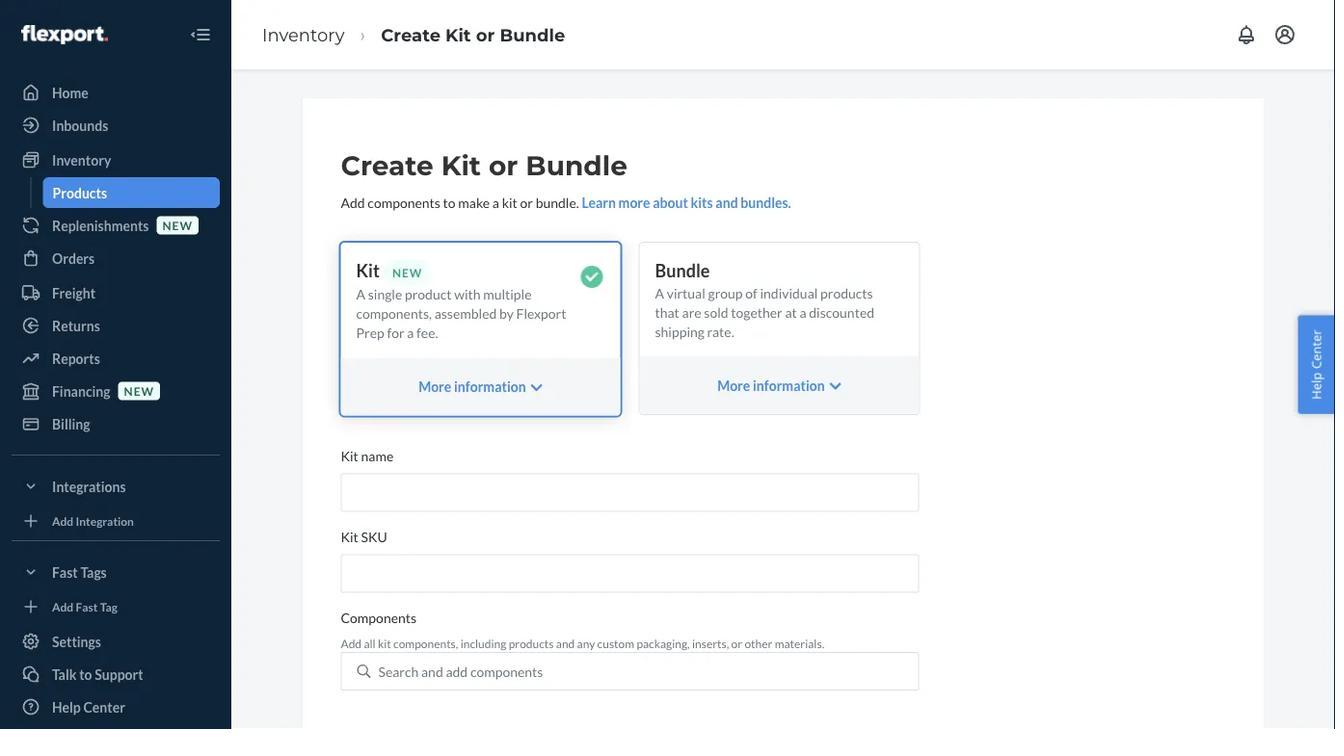 Task type: vqa. For each thing, say whether or not it's contained in the screenshot.
search and add components
yes



Task type: locate. For each thing, give the bounding box(es) containing it.
help center link
[[12, 692, 220, 723]]

support
[[95, 667, 143, 683]]

1 horizontal spatial help
[[1308, 373, 1325, 400]]

1 vertical spatial inventory
[[52, 152, 111, 168]]

fast left the "tag" on the bottom left of page
[[76, 600, 98, 614]]

at
[[785, 304, 797, 321]]

a inside a single product with multiple components, assembled by flexport prep for a fee.
[[407, 325, 414, 341]]

1 horizontal spatial a
[[493, 194, 499, 211]]

chevron down image down discounted
[[830, 380, 842, 393]]

tag
[[100, 600, 118, 614]]

a right at
[[800, 304, 807, 321]]

inbounds link
[[12, 110, 220, 141]]

are
[[682, 304, 702, 321]]

to right "talk"
[[79, 667, 92, 683]]

1 vertical spatial help
[[52, 700, 81, 716]]

1 vertical spatial new
[[124, 384, 154, 398]]

components, up the for
[[356, 306, 432, 322]]

and left any
[[556, 637, 575, 651]]

0 horizontal spatial new
[[124, 384, 154, 398]]

components down including
[[470, 664, 543, 680]]

0 vertical spatial bundle
[[500, 24, 565, 45]]

shipping
[[655, 324, 705, 340]]

to inside button
[[79, 667, 92, 683]]

information down by
[[454, 379, 526, 395]]

and
[[716, 194, 738, 211], [556, 637, 575, 651], [421, 664, 443, 680]]

0 horizontal spatial more
[[419, 379, 452, 395]]

help inside button
[[1308, 373, 1325, 400]]

0 horizontal spatial inventory
[[52, 152, 111, 168]]

1 vertical spatial kit
[[378, 637, 391, 651]]

0 horizontal spatial and
[[421, 664, 443, 680]]

center inside button
[[1308, 330, 1325, 369]]

orders link
[[12, 243, 220, 274]]

help
[[1308, 373, 1325, 400], [52, 700, 81, 716]]

open notifications image
[[1235, 23, 1258, 46]]

to
[[443, 194, 456, 211], [79, 667, 92, 683]]

1 vertical spatial to
[[79, 667, 92, 683]]

financing
[[52, 383, 110, 400]]

discounted
[[809, 304, 875, 321]]

and right kits
[[716, 194, 738, 211]]

1 horizontal spatial products
[[821, 285, 873, 301]]

kit for kit sku
[[341, 530, 359, 546]]

individual
[[760, 285, 818, 301]]

information for bundle
[[753, 377, 825, 394]]

tags
[[80, 565, 107, 581]]

talk to support
[[52, 667, 143, 683]]

a right the for
[[407, 325, 414, 341]]

help center button
[[1298, 315, 1335, 414]]

1 vertical spatial inventory link
[[12, 145, 220, 175]]

a inside the bundle a virtual group of individual products that are sold together at a discounted shipping rate.
[[800, 304, 807, 321]]

flexport logo image
[[21, 25, 108, 44]]

products
[[53, 185, 107, 201]]

check image
[[581, 266, 603, 288]]

add
[[341, 194, 365, 211], [52, 514, 73, 528], [52, 600, 73, 614], [341, 637, 362, 651]]

products link
[[43, 177, 220, 208]]

fast left tags
[[52, 565, 78, 581]]

1 vertical spatial a
[[800, 304, 807, 321]]

1 horizontal spatial information
[[753, 377, 825, 394]]

0 vertical spatial fast
[[52, 565, 78, 581]]

a inside a single product with multiple components, assembled by flexport prep for a fee.
[[356, 287, 365, 303]]

components left make
[[368, 194, 441, 211]]

fast tags
[[52, 565, 107, 581]]

1 horizontal spatial center
[[1308, 330, 1325, 369]]

1 vertical spatial center
[[83, 700, 125, 716]]

0 horizontal spatial inventory link
[[12, 145, 220, 175]]

search and add components
[[378, 664, 543, 680]]

learn more about kits and bundles. button
[[582, 193, 791, 212]]

components, inside a single product with multiple components, assembled by flexport prep for a fee.
[[356, 306, 432, 322]]

1 horizontal spatial more
[[718, 377, 750, 394]]

1 horizontal spatial to
[[443, 194, 456, 211]]

1 horizontal spatial and
[[556, 637, 575, 651]]

kit for kit name
[[341, 449, 359, 465]]

prep
[[356, 325, 385, 341]]

products right including
[[509, 637, 554, 651]]

new for replenishments
[[162, 218, 193, 232]]

0 horizontal spatial help
[[52, 700, 81, 716]]

0 vertical spatial a
[[493, 194, 499, 211]]

chevron down image down flexport
[[531, 381, 543, 395]]

0 horizontal spatial a
[[356, 287, 365, 303]]

a right make
[[493, 194, 499, 211]]

help center
[[1308, 330, 1325, 400], [52, 700, 125, 716]]

new down reports "link"
[[124, 384, 154, 398]]

and left add
[[421, 664, 443, 680]]

0 vertical spatial create
[[381, 24, 441, 45]]

0 vertical spatial components,
[[356, 306, 432, 322]]

2 vertical spatial and
[[421, 664, 443, 680]]

0 horizontal spatial to
[[79, 667, 92, 683]]

chevron down image for kit
[[531, 381, 543, 395]]

0 horizontal spatial center
[[83, 700, 125, 716]]

bundle
[[500, 24, 565, 45], [526, 149, 628, 182], [655, 260, 710, 281]]

to left make
[[443, 194, 456, 211]]

new
[[392, 266, 423, 280]]

returns
[[52, 318, 100, 334]]

add integration link
[[12, 510, 220, 533]]

2 horizontal spatial a
[[800, 304, 807, 321]]

products inside the bundle a virtual group of individual products that are sold together at a discounted shipping rate.
[[821, 285, 873, 301]]

2 vertical spatial a
[[407, 325, 414, 341]]

information for kit
[[454, 379, 526, 395]]

products up discounted
[[821, 285, 873, 301]]

information down at
[[753, 377, 825, 394]]

0 vertical spatial create kit or bundle
[[381, 24, 565, 45]]

components
[[368, 194, 441, 211], [470, 664, 543, 680]]

inventory link
[[262, 24, 345, 45], [12, 145, 220, 175]]

0 vertical spatial to
[[443, 194, 456, 211]]

more information
[[718, 377, 825, 394], [419, 379, 526, 395]]

search image
[[357, 665, 371, 679]]

more for kit
[[419, 379, 452, 395]]

0 vertical spatial help center
[[1308, 330, 1325, 400]]

new down products link
[[162, 218, 193, 232]]

more information down fee.
[[419, 379, 526, 395]]

fast tags button
[[12, 557, 220, 588]]

None text field
[[341, 555, 919, 594]]

1 horizontal spatial inventory link
[[262, 24, 345, 45]]

center
[[1308, 330, 1325, 369], [83, 700, 125, 716]]

1 horizontal spatial new
[[162, 218, 193, 232]]

more
[[718, 377, 750, 394], [419, 379, 452, 395]]

any
[[577, 637, 595, 651]]

1 vertical spatial and
[[556, 637, 575, 651]]

kit
[[446, 24, 471, 45], [441, 149, 481, 182], [356, 260, 380, 281], [341, 449, 359, 465], [341, 530, 359, 546]]

a
[[493, 194, 499, 211], [800, 304, 807, 321], [407, 325, 414, 341]]

more down fee.
[[419, 379, 452, 395]]

0 vertical spatial center
[[1308, 330, 1325, 369]]

1 horizontal spatial more information
[[718, 377, 825, 394]]

a left "single"
[[356, 287, 365, 303]]

chevron down image for bundle
[[830, 380, 842, 393]]

learn
[[582, 194, 616, 211]]

new
[[162, 218, 193, 232], [124, 384, 154, 398]]

reports link
[[12, 343, 220, 374]]

kit right all
[[378, 637, 391, 651]]

a up that
[[655, 285, 664, 301]]

2 vertical spatial bundle
[[655, 260, 710, 281]]

1 horizontal spatial kit
[[502, 194, 518, 211]]

1 vertical spatial components,
[[393, 637, 458, 651]]

components,
[[356, 306, 432, 322], [393, 637, 458, 651]]

0 horizontal spatial more information
[[419, 379, 526, 395]]

0 vertical spatial kit
[[502, 194, 518, 211]]

breadcrumbs navigation
[[247, 7, 581, 63]]

1 horizontal spatial inventory
[[262, 24, 345, 45]]

integrations
[[52, 479, 126, 495]]

bundle a virtual group of individual products that are sold together at a discounted shipping rate.
[[655, 260, 875, 340]]

create
[[381, 24, 441, 45], [341, 149, 434, 182]]

0 vertical spatial inventory
[[262, 24, 345, 45]]

create kit or bundle
[[381, 24, 565, 45], [341, 149, 628, 182]]

components, up search
[[393, 637, 458, 651]]

add for add all kit components, including products and any custom packaging, inserts, or other materials.
[[341, 637, 362, 651]]

0 horizontal spatial chevron down image
[[531, 381, 543, 395]]

more down rate.
[[718, 377, 750, 394]]

kit name
[[341, 449, 394, 465]]

orders
[[52, 250, 95, 267]]

bundle.
[[536, 194, 579, 211]]

1 vertical spatial help center
[[52, 700, 125, 716]]

or
[[476, 24, 495, 45], [489, 149, 518, 182], [520, 194, 533, 211], [731, 637, 743, 651]]

fast
[[52, 565, 78, 581], [76, 600, 98, 614]]

kit right make
[[502, 194, 518, 211]]

a single product with multiple components, assembled by flexport prep for a fee.
[[356, 287, 566, 341]]

1 horizontal spatial chevron down image
[[830, 380, 842, 393]]

1 horizontal spatial help center
[[1308, 330, 1325, 400]]

help center inside button
[[1308, 330, 1325, 400]]

1 horizontal spatial a
[[655, 285, 664, 301]]

add fast tag
[[52, 600, 118, 614]]

talk to support button
[[12, 660, 220, 690]]

0 vertical spatial help
[[1308, 373, 1325, 400]]

None text field
[[341, 474, 919, 513]]

1 vertical spatial products
[[509, 637, 554, 651]]

more information down rate.
[[718, 377, 825, 394]]

1 horizontal spatial components
[[470, 664, 543, 680]]

search
[[378, 664, 419, 680]]

home
[[52, 84, 89, 101]]

fee.
[[417, 325, 438, 341]]

0 vertical spatial new
[[162, 218, 193, 232]]

products
[[821, 285, 873, 301], [509, 637, 554, 651]]

chevron down image
[[830, 380, 842, 393], [531, 381, 543, 395]]

0 vertical spatial components
[[368, 194, 441, 211]]

create inside the "breadcrumbs" navigation
[[381, 24, 441, 45]]

billing
[[52, 416, 90, 432]]

a
[[655, 285, 664, 301], [356, 287, 365, 303]]

0 horizontal spatial a
[[407, 325, 414, 341]]

0 horizontal spatial information
[[454, 379, 526, 395]]

2 horizontal spatial and
[[716, 194, 738, 211]]

0 vertical spatial products
[[821, 285, 873, 301]]



Task type: describe. For each thing, give the bounding box(es) containing it.
inserts,
[[692, 637, 729, 651]]

multiple
[[483, 287, 532, 303]]

replenishments
[[52, 217, 149, 234]]

a inside the bundle a virtual group of individual products that are sold together at a discounted shipping rate.
[[655, 285, 664, 301]]

custom
[[597, 637, 635, 651]]

0 horizontal spatial components
[[368, 194, 441, 211]]

kit for kit
[[356, 260, 380, 281]]

more information for kit
[[419, 379, 526, 395]]

0 horizontal spatial products
[[509, 637, 554, 651]]

make
[[458, 194, 490, 211]]

fast inside dropdown button
[[52, 565, 78, 581]]

name
[[361, 449, 394, 465]]

kits
[[691, 194, 713, 211]]

1 vertical spatial components
[[470, 664, 543, 680]]

integrations button
[[12, 472, 220, 502]]

inbounds
[[52, 117, 108, 134]]

close navigation image
[[189, 23, 212, 46]]

product
[[405, 287, 452, 303]]

0 horizontal spatial kit
[[378, 637, 391, 651]]

assembled
[[435, 306, 497, 322]]

flexport
[[516, 306, 566, 322]]

0 horizontal spatial help center
[[52, 700, 125, 716]]

more information for bundle
[[718, 377, 825, 394]]

for
[[387, 325, 405, 341]]

about
[[653, 194, 688, 211]]

or inside the "breadcrumbs" navigation
[[476, 24, 495, 45]]

more for bundle
[[718, 377, 750, 394]]

add all kit components, including products and any custom packaging, inserts, or other materials.
[[341, 637, 825, 651]]

all
[[364, 637, 376, 651]]

billing link
[[12, 409, 220, 440]]

bundle inside the "breadcrumbs" navigation
[[500, 24, 565, 45]]

settings
[[52, 634, 101, 650]]

freight
[[52, 285, 96, 301]]

kit sku
[[341, 530, 387, 546]]

bundle inside the bundle a virtual group of individual products that are sold together at a discounted shipping rate.
[[655, 260, 710, 281]]

1 vertical spatial bundle
[[526, 149, 628, 182]]

components
[[341, 610, 417, 627]]

sold
[[704, 304, 729, 321]]

0 vertical spatial and
[[716, 194, 738, 211]]

single
[[368, 287, 402, 303]]

integration
[[76, 514, 134, 528]]

add for add integration
[[52, 514, 73, 528]]

materials.
[[775, 637, 825, 651]]

returns link
[[12, 310, 220, 341]]

that
[[655, 304, 680, 321]]

packaging,
[[637, 637, 690, 651]]

settings link
[[12, 627, 220, 658]]

including
[[461, 637, 507, 651]]

new for financing
[[124, 384, 154, 398]]

add fast tag link
[[12, 596, 220, 619]]

home link
[[12, 77, 220, 108]]

freight link
[[12, 278, 220, 309]]

reports
[[52, 350, 100, 367]]

rate.
[[707, 324, 734, 340]]

virtual
[[667, 285, 706, 301]]

with
[[454, 287, 481, 303]]

add integration
[[52, 514, 134, 528]]

add for add fast tag
[[52, 600, 73, 614]]

create kit or bundle link
[[381, 24, 565, 45]]

0 vertical spatial inventory link
[[262, 24, 345, 45]]

open account menu image
[[1274, 23, 1297, 46]]

group
[[708, 285, 743, 301]]

bundles.
[[741, 194, 791, 211]]

add
[[446, 664, 468, 680]]

by
[[500, 306, 514, 322]]

kit inside the "breadcrumbs" navigation
[[446, 24, 471, 45]]

1 vertical spatial create kit or bundle
[[341, 149, 628, 182]]

inventory inside the "breadcrumbs" navigation
[[262, 24, 345, 45]]

1 vertical spatial fast
[[76, 600, 98, 614]]

other
[[745, 637, 773, 651]]

add for add components to make a kit or bundle. learn more about kits and bundles.
[[341, 194, 365, 211]]

1 vertical spatial create
[[341, 149, 434, 182]]

add components to make a kit or bundle. learn more about kits and bundles.
[[341, 194, 791, 211]]

create kit or bundle inside the "breadcrumbs" navigation
[[381, 24, 565, 45]]

more
[[619, 194, 650, 211]]

sku
[[361, 530, 387, 546]]

of
[[746, 285, 758, 301]]

together
[[731, 304, 783, 321]]

talk
[[52, 667, 77, 683]]



